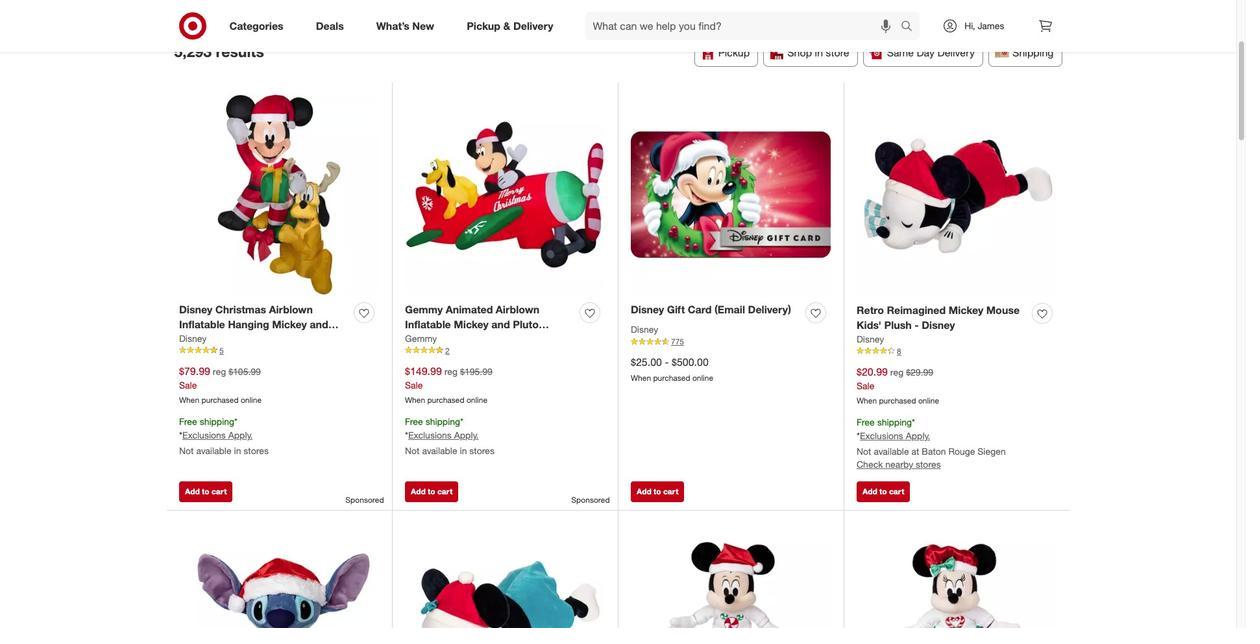 Task type: describe. For each thing, give the bounding box(es) containing it.
free for $149.99
[[405, 416, 423, 427]]

and inside disney christmas airblown inflatable hanging mickey and pluto disney, 5 ft tall, multicolored
[[310, 318, 328, 331]]

available for $149.99
[[422, 445, 457, 456]]

775
[[671, 337, 684, 347]]

at inside only at target button
[[692, 5, 701, 18]]

2 horizontal spatial exclusions apply. button
[[860, 430, 930, 443]]

when for disney christmas airblown inflatable hanging mickey and pluto disney, 5 ft tall, multicolored
[[179, 395, 199, 405]]

deals button
[[553, 0, 601, 25]]

pluto inside disney christmas airblown inflatable hanging mickey and pluto disney, 5 ft tall, multicolored
[[179, 333, 205, 346]]

What can we help you find? suggestions appear below search field
[[585, 12, 904, 40]]

only
[[668, 5, 689, 18]]

apply. for $149.99
[[454, 430, 478, 441]]

only at target button
[[657, 0, 743, 25]]

disney left disney,
[[179, 333, 207, 344]]

5,293 results
[[174, 42, 264, 60]]

plush
[[884, 319, 912, 332]]

check nearby stores button
[[857, 458, 941, 471]]

free for $79.99
[[179, 416, 197, 427]]

disney link for retro reimagined mickey mouse kids' plush - disney
[[857, 333, 884, 346]]

shipping for $149.99
[[425, 416, 460, 427]]

same day delivery
[[887, 46, 975, 59]]

disney christmas airblown inflatable hanging mickey and pluto disney, 5 ft tall, multicolored
[[179, 303, 348, 346]]

add for $79.99
[[185, 487, 200, 496]]

to for $79.99
[[202, 487, 209, 496]]

3 add to cart button from the left
[[631, 481, 684, 502]]

add to cart for $20.99
[[863, 487, 904, 496]]

$79.99 reg $105.99 sale when purchased online
[[179, 365, 262, 405]]

exclusions apply. button for $149.99
[[408, 429, 478, 442]]

when for gemmy animated airblown inflatable mickey and pluto clubhouse airplane scene w/leds disney , 4.5 ft tall
[[405, 395, 425, 405]]

kids'
[[857, 319, 881, 332]]

retro
[[857, 304, 884, 317]]

disney up $25.00
[[631, 324, 658, 335]]

sold by
[[760, 5, 795, 18]]

deals link
[[305, 12, 360, 40]]

disney,
[[208, 333, 243, 346]]

nearby
[[885, 459, 913, 470]]

james
[[978, 20, 1004, 31]]

$25.00 - $500.00 when purchased online
[[631, 356, 713, 383]]

exclusions apply. button for $79.99
[[182, 429, 253, 442]]

new
[[412, 19, 434, 32]]

online inside $25.00 - $500.00 when purchased online
[[692, 373, 713, 383]]

pickup & delivery
[[467, 19, 553, 32]]

rouge
[[948, 446, 975, 457]]

airblown for and
[[496, 303, 539, 316]]

results
[[216, 42, 264, 60]]

$195.99
[[460, 366, 492, 377]]

exclusions for $79.99
[[182, 430, 226, 441]]

disney gift card (email delivery) link
[[631, 302, 791, 317]]

apply. inside free shipping * * exclusions apply. not available at baton rouge siegen check nearby stores
[[906, 430, 930, 442]]

disney left gift
[[631, 303, 664, 316]]

3 cart from the left
[[663, 487, 678, 496]]

retro reimagined mickey mouse kids' plush - disney link
[[857, 303, 1027, 333]]

by
[[784, 5, 795, 18]]

not for $79.99
[[179, 445, 194, 456]]

ft inside disney christmas airblown inflatable hanging mickey and pluto disney, 5 ft tall, multicolored
[[254, 333, 262, 346]]

exclusions inside free shipping * * exclusions apply. not available at baton rouge siegen check nearby stores
[[860, 430, 903, 442]]

reg for $149.99
[[444, 366, 458, 377]]

exclusions for $149.99
[[408, 430, 452, 441]]

check
[[857, 459, 883, 470]]

same
[[887, 46, 914, 59]]

and inside gemmy animated airblown inflatable mickey and pluto clubhouse airplane scene w/leds disney , 4.5 ft tall
[[491, 318, 510, 331]]

what's new link
[[365, 12, 450, 40]]

mickey inside retro reimagined mickey mouse kids' plush - disney
[[949, 304, 983, 317]]

&
[[503, 19, 510, 32]]

disney gift card (email delivery)
[[631, 303, 791, 316]]

search
[[895, 20, 926, 33]]

target
[[704, 5, 732, 18]]

shipping inside free shipping * * exclusions apply. not available at baton rouge siegen check nearby stores
[[877, 417, 912, 428]]

8 link
[[857, 346, 1057, 357]]

sale for $79.99
[[179, 379, 197, 390]]

gemmy for gemmy animated airblown inflatable mickey and pluto clubhouse airplane scene w/leds disney , 4.5 ft tall
[[405, 303, 443, 316]]

gemmy animated airblown inflatable mickey and pluto clubhouse airplane scene w/leds disney , 4.5 ft tall link
[[405, 302, 574, 361]]

purchased for disney christmas airblown inflatable hanging mickey and pluto disney, 5 ft tall, multicolored
[[201, 395, 239, 405]]

sponsored for disney christmas airblown inflatable hanging mickey and pluto disney, 5 ft tall, multicolored
[[345, 495, 384, 505]]

inflatable for disney
[[179, 318, 225, 331]]

filter button
[[174, 0, 235, 25]]

shop in store button
[[763, 38, 858, 67]]

retro reimagined mickey mouse kids' plush - disney
[[857, 304, 1020, 332]]

hanging
[[228, 318, 269, 331]]

in inside button
[[815, 46, 823, 59]]

categories
[[229, 19, 283, 32]]

$79.99
[[179, 365, 210, 378]]

5 inside 5 link
[[219, 346, 224, 355]]

stores inside free shipping * * exclusions apply. not available at baton rouge siegen check nearby stores
[[916, 459, 941, 470]]

available for $79.99
[[196, 445, 231, 456]]

- inside $25.00 - $500.00 when purchased online
[[665, 356, 669, 369]]

available inside free shipping * * exclusions apply. not available at baton rouge siegen check nearby stores
[[874, 446, 909, 457]]

card
[[688, 303, 712, 316]]

8
[[897, 346, 901, 356]]

multicolored
[[287, 333, 348, 346]]

scene
[[505, 333, 536, 346]]

store
[[826, 46, 849, 59]]

$29.99
[[906, 367, 933, 378]]

pickup & delivery link
[[456, 12, 570, 40]]

add to cart button for $149.99
[[405, 481, 458, 502]]

sold
[[760, 5, 781, 18]]

2 link
[[405, 345, 605, 356]]

in for disney christmas airblown inflatable hanging mickey and pluto disney, 5 ft tall, multicolored
[[234, 445, 241, 456]]

price
[[617, 5, 641, 18]]

gemmy for gemmy
[[405, 333, 437, 344]]

categories link
[[218, 12, 300, 40]]

3 to from the left
[[654, 487, 661, 496]]

- inside retro reimagined mickey mouse kids' plush - disney
[[915, 319, 919, 332]]

not inside free shipping * * exclusions apply. not available at baton rouge siegen check nearby stores
[[857, 446, 871, 457]]

shipping
[[1012, 46, 1054, 59]]

baton
[[922, 446, 946, 457]]

cart for $149.99
[[437, 487, 453, 496]]

cart for $20.99
[[889, 487, 904, 496]]

5 link
[[179, 345, 379, 356]]

airplane
[[461, 333, 502, 346]]

tall
[[516, 348, 532, 361]]

tall,
[[265, 333, 284, 346]]

reimagined
[[887, 304, 946, 317]]

online for disney christmas airblown inflatable hanging mickey and pluto disney, 5 ft tall, multicolored
[[241, 395, 262, 405]]

cart for $79.99
[[212, 487, 227, 496]]



Task type: locate. For each thing, give the bounding box(es) containing it.
2 free shipping * * exclusions apply. not available in stores from the left
[[405, 416, 494, 456]]

2 horizontal spatial not
[[857, 446, 871, 457]]

1 add to cart from the left
[[185, 487, 227, 496]]

4 add to cart from the left
[[863, 487, 904, 496]]

deals for the deals button
[[564, 5, 590, 18]]

apply.
[[228, 430, 253, 441], [454, 430, 478, 441], [906, 430, 930, 442]]

pickup down what can we help you find? suggestions appear below search field
[[718, 46, 750, 59]]

inflatable up disney,
[[179, 318, 225, 331]]

1 vertical spatial ft
[[506, 348, 513, 361]]

4 add from the left
[[863, 487, 877, 496]]

1 horizontal spatial in
[[460, 445, 467, 456]]

airblown inside disney christmas airblown inflatable hanging mickey and pluto disney, 5 ft tall, multicolored
[[269, 303, 313, 316]]

reg right $79.99
[[213, 366, 226, 377]]

exclusions down $149.99 reg $195.99 sale when purchased online
[[408, 430, 452, 441]]

available
[[196, 445, 231, 456], [422, 445, 457, 456], [874, 446, 909, 457]]

when for retro reimagined mickey mouse kids' plush - disney
[[857, 396, 877, 405]]

online down $29.99
[[918, 396, 939, 405]]

delivery for same day delivery
[[937, 46, 975, 59]]

at
[[692, 5, 701, 18], [912, 446, 919, 457]]

free shipping * * exclusions apply. not available in stores for $149.99
[[405, 416, 494, 456]]

when inside $149.99 reg $195.99 sale when purchased online
[[405, 395, 425, 405]]

day
[[917, 46, 935, 59]]

purchased
[[653, 373, 690, 383], [201, 395, 239, 405], [427, 395, 464, 405], [879, 396, 916, 405]]

free shipping * * exclusions apply. not available in stores down $79.99 reg $105.99 sale when purchased online
[[179, 416, 269, 456]]

apply. down $79.99 reg $105.99 sale when purchased online
[[228, 430, 253, 441]]

pickup left '&'
[[467, 19, 500, 32]]

disney inside disney christmas airblown inflatable hanging mickey and pluto disney, 5 ft tall, multicolored
[[179, 303, 213, 316]]

(email
[[715, 303, 745, 316]]

not for $149.99
[[405, 445, 420, 456]]

disney christmas airblown inflatable hanging mickey and pluto disney, 5 ft tall, multicolored image
[[179, 95, 379, 295], [179, 95, 379, 295]]

4 to from the left
[[879, 487, 887, 496]]

2 horizontal spatial sale
[[857, 380, 874, 391]]

in
[[815, 46, 823, 59], [234, 445, 241, 456], [460, 445, 467, 456]]

0 horizontal spatial at
[[692, 5, 701, 18]]

mickey up tall,
[[272, 318, 307, 331]]

disney christmas airblown inflatable hanging mickey and pluto disney, 5 ft tall, multicolored link
[[179, 302, 349, 346]]

2 horizontal spatial available
[[874, 446, 909, 457]]

free shipping * * exclusions apply. not available in stores
[[179, 416, 269, 456], [405, 416, 494, 456]]

0 vertical spatial pluto
[[513, 318, 539, 331]]

$500.00
[[672, 356, 709, 369]]

1 vertical spatial pluto
[[179, 333, 205, 346]]

deals for deals link
[[316, 19, 344, 32]]

online inside $79.99 reg $105.99 sale when purchased online
[[241, 395, 262, 405]]

airblown up "scene"
[[496, 303, 539, 316]]

1 add to cart button from the left
[[179, 481, 233, 502]]

0 vertical spatial delivery
[[513, 19, 553, 32]]

when down $149.99
[[405, 395, 425, 405]]

ft left tall,
[[254, 333, 262, 346]]

disney link left disney,
[[179, 332, 207, 345]]

2 inflatable from the left
[[405, 318, 451, 331]]

retro reimagined minnie mouse kids' plush- disney image
[[405, 523, 605, 628], [405, 523, 605, 628]]

2 horizontal spatial free
[[857, 417, 875, 428]]

disney
[[179, 303, 213, 316], [631, 303, 664, 316], [922, 319, 955, 332], [631, 324, 658, 335], [179, 333, 207, 344], [857, 333, 884, 344], [446, 348, 480, 361]]

hi, james
[[965, 20, 1004, 31]]

- down reimagined
[[915, 319, 919, 332]]

add to cart
[[185, 487, 227, 496], [411, 487, 453, 496], [637, 487, 678, 496], [863, 487, 904, 496]]

retro reimagined mickey mouse kids' plush - disney image
[[857, 95, 1057, 296], [857, 95, 1057, 296]]

purchased down $500.00
[[653, 373, 690, 383]]

5 down hanging
[[246, 333, 252, 346]]

1 horizontal spatial 5
[[246, 333, 252, 346]]

gemmy up gemmy link
[[405, 303, 443, 316]]

1 horizontal spatial disney link
[[631, 323, 658, 336]]

inflatable inside gemmy animated airblown inflatable mickey and pluto clubhouse airplane scene w/leds disney , 4.5 ft tall
[[405, 318, 451, 331]]

1 vertical spatial at
[[912, 446, 919, 457]]

airblown
[[269, 303, 313, 316], [496, 303, 539, 316]]

add for $149.99
[[411, 487, 426, 496]]

sponsored for gemmy animated airblown inflatable mickey and pluto clubhouse airplane scene w/leds disney , 4.5 ft tall
[[571, 495, 610, 505]]

4 add to cart button from the left
[[857, 481, 910, 502]]

when inside $20.99 reg $29.99 sale when purchased online
[[857, 396, 877, 405]]

mickey down animated
[[454, 318, 489, 331]]

inflatable
[[179, 318, 225, 331], [405, 318, 451, 331]]

sale down $79.99
[[179, 379, 197, 390]]

sold by button
[[749, 0, 806, 25]]

gift
[[667, 303, 685, 316]]

1 gemmy from the top
[[405, 303, 443, 316]]

0 horizontal spatial pluto
[[179, 333, 205, 346]]

2 airblown from the left
[[496, 303, 539, 316]]

sale inside $20.99 reg $29.99 sale when purchased online
[[857, 380, 874, 391]]

0 horizontal spatial airblown
[[269, 303, 313, 316]]

1 horizontal spatial reg
[[444, 366, 458, 377]]

at inside free shipping * * exclusions apply. not available at baton rouge siegen check nearby stores
[[912, 446, 919, 457]]

disney minnie mouse holiday plush image
[[857, 523, 1057, 628], [857, 523, 1057, 628]]

when down $25.00
[[631, 373, 651, 383]]

and up multicolored
[[310, 318, 328, 331]]

deals inside button
[[564, 5, 590, 18]]

reg down 8 at the right bottom of the page
[[890, 367, 904, 378]]

apply. up baton
[[906, 430, 930, 442]]

2 sponsored from the left
[[571, 495, 610, 505]]

free up check
[[857, 417, 875, 428]]

pickup button
[[694, 38, 758, 67]]

4.5
[[488, 348, 503, 361]]

filter
[[202, 5, 225, 18]]

0 vertical spatial -
[[915, 319, 919, 332]]

pluto up $79.99
[[179, 333, 205, 346]]

exclusions apply. button up nearby
[[860, 430, 930, 443]]

online inside $149.99 reg $195.99 sale when purchased online
[[467, 395, 487, 405]]

1 horizontal spatial delivery
[[937, 46, 975, 59]]

4 cart from the left
[[889, 487, 904, 496]]

add to cart for $149.99
[[411, 487, 453, 496]]

purchased inside $20.99 reg $29.99 sale when purchased online
[[879, 396, 916, 405]]

1 horizontal spatial inflatable
[[405, 318, 451, 331]]

exclusions down $79.99 reg $105.99 sale when purchased online
[[182, 430, 226, 441]]

in for gemmy animated airblown inflatable mickey and pluto clubhouse airplane scene w/leds disney , 4.5 ft tall
[[460, 445, 467, 456]]

1 vertical spatial delivery
[[937, 46, 975, 59]]

1 vertical spatial gemmy
[[405, 333, 437, 344]]

sale down $20.99
[[857, 380, 874, 391]]

reg inside $79.99 reg $105.99 sale when purchased online
[[213, 366, 226, 377]]

1 horizontal spatial exclusions
[[408, 430, 452, 441]]

sale for $149.99
[[405, 379, 423, 390]]

free shipping * * exclusions apply. not available at baton rouge siegen check nearby stores
[[857, 417, 1006, 470]]

1 horizontal spatial deals
[[564, 5, 590, 18]]

sale inside $149.99 reg $195.99 sale when purchased online
[[405, 379, 423, 390]]

5,293
[[174, 42, 212, 60]]

1 inflatable from the left
[[179, 318, 225, 331]]

and up "airplane"
[[491, 318, 510, 331]]

2 cart from the left
[[437, 487, 453, 496]]

-
[[915, 319, 919, 332], [665, 356, 669, 369]]

2 add from the left
[[411, 487, 426, 496]]

purchased inside $25.00 - $500.00 when purchased online
[[653, 373, 690, 383]]

0 horizontal spatial apply.
[[228, 430, 253, 441]]

add to cart button
[[179, 481, 233, 502], [405, 481, 458, 502], [631, 481, 684, 502], [857, 481, 910, 502]]

2 horizontal spatial apply.
[[906, 430, 930, 442]]

2 horizontal spatial disney link
[[857, 333, 884, 346]]

shop
[[787, 46, 812, 59]]

0 horizontal spatial shipping
[[200, 416, 234, 427]]

1 horizontal spatial sale
[[405, 379, 423, 390]]

to for $20.99
[[879, 487, 887, 496]]

reg inside $20.99 reg $29.99 sale when purchased online
[[890, 367, 904, 378]]

disney gift card (email delivery) image
[[631, 95, 831, 295]]

1 free shipping * * exclusions apply. not available in stores from the left
[[179, 416, 269, 456]]

0 horizontal spatial disney link
[[179, 332, 207, 345]]

1 horizontal spatial -
[[915, 319, 919, 332]]

*
[[234, 416, 238, 427], [460, 416, 463, 427], [912, 417, 915, 428], [179, 430, 182, 441], [405, 430, 408, 441], [857, 430, 860, 442]]

online for retro reimagined mickey mouse kids' plush - disney
[[918, 396, 939, 405]]

disney link for disney christmas airblown inflatable hanging mickey and pluto disney, 5 ft tall, multicolored
[[179, 332, 207, 345]]

1 horizontal spatial not
[[405, 445, 420, 456]]

purchased down $149.99
[[427, 395, 464, 405]]

2 horizontal spatial in
[[815, 46, 823, 59]]

1 horizontal spatial apply.
[[454, 430, 478, 441]]

what's new
[[376, 19, 434, 32]]

pickup for pickup & delivery
[[467, 19, 500, 32]]

sale for $20.99
[[857, 380, 874, 391]]

free inside free shipping * * exclusions apply. not available at baton rouge siegen check nearby stores
[[857, 417, 875, 428]]

gemmy link
[[405, 332, 437, 345]]

airblown inside gemmy animated airblown inflatable mickey and pluto clubhouse airplane scene w/leds disney , 4.5 ft tall
[[496, 303, 539, 316]]

sale inside $79.99 reg $105.99 sale when purchased online
[[179, 379, 197, 390]]

deals left what's
[[316, 19, 344, 32]]

gemmy animated airblown inflatable mickey and pluto clubhouse airplane scene w/leds disney , 4.5 ft tall image
[[405, 95, 605, 295], [405, 95, 605, 295]]

1 horizontal spatial pickup
[[718, 46, 750, 59]]

when inside $79.99 reg $105.99 sale when purchased online
[[179, 395, 199, 405]]

w/leds
[[405, 348, 443, 361]]

deals left price
[[564, 5, 590, 18]]

pluto inside gemmy animated airblown inflatable mickey and pluto clubhouse airplane scene w/leds disney , 4.5 ft tall
[[513, 318, 539, 331]]

1 airblown from the left
[[269, 303, 313, 316]]

exclusions up check
[[860, 430, 903, 442]]

1 horizontal spatial ft
[[506, 348, 513, 361]]

airblown for mickey
[[269, 303, 313, 316]]

ft inside gemmy animated airblown inflatable mickey and pluto clubhouse airplane scene w/leds disney , 4.5 ft tall
[[506, 348, 513, 361]]

clubhouse
[[405, 333, 458, 346]]

0 vertical spatial gemmy
[[405, 303, 443, 316]]

online down $105.99
[[241, 395, 262, 405]]

pickup for pickup
[[718, 46, 750, 59]]

at right only
[[692, 5, 701, 18]]

2 and from the left
[[491, 318, 510, 331]]

0 horizontal spatial free
[[179, 416, 197, 427]]

animated
[[446, 303, 493, 316]]

price button
[[606, 0, 652, 25]]

pluto
[[513, 318, 539, 331], [179, 333, 205, 346]]

what's
[[376, 19, 409, 32]]

5
[[246, 333, 252, 346], [219, 346, 224, 355]]

delivery)
[[748, 303, 791, 316]]

disney mickey mouse holiday plush image
[[631, 523, 831, 628], [631, 523, 831, 628]]

2 gemmy from the top
[[405, 333, 437, 344]]

online down $500.00
[[692, 373, 713, 383]]

online for gemmy animated airblown inflatable mickey and pluto clubhouse airplane scene w/leds disney , 4.5 ft tall
[[467, 395, 487, 405]]

online inside $20.99 reg $29.99 sale when purchased online
[[918, 396, 939, 405]]

free down $149.99 reg $195.99 sale when purchased online
[[405, 416, 423, 427]]

purchased down $29.99
[[879, 396, 916, 405]]

airblown up tall,
[[269, 303, 313, 316]]

1 horizontal spatial exclusions apply. button
[[408, 429, 478, 442]]

online down $195.99
[[467, 395, 487, 405]]

free shipping * * exclusions apply. not available in stores down $149.99 reg $195.99 sale when purchased online
[[405, 416, 494, 456]]

when down $20.99
[[857, 396, 877, 405]]

disney link for disney gift card (email delivery)
[[631, 323, 658, 336]]

to for $149.99
[[428, 487, 435, 496]]

mickey inside disney christmas airblown inflatable hanging mickey and pluto disney, 5 ft tall, multicolored
[[272, 318, 307, 331]]

inflatable inside disney christmas airblown inflatable hanging mickey and pluto disney, 5 ft tall, multicolored
[[179, 318, 225, 331]]

at left baton
[[912, 446, 919, 457]]

1 vertical spatial -
[[665, 356, 669, 369]]

pluto up "scene"
[[513, 318, 539, 331]]

mickey inside gemmy animated airblown inflatable mickey and pluto clubhouse airplane scene w/leds disney , 4.5 ft tall
[[454, 318, 489, 331]]

0 horizontal spatial sale
[[179, 379, 197, 390]]

$149.99 reg $195.99 sale when purchased online
[[405, 365, 492, 405]]

1 horizontal spatial sponsored
[[571, 495, 610, 505]]

gemmy inside gemmy animated airblown inflatable mickey and pluto clubhouse airplane scene w/leds disney , 4.5 ft tall
[[405, 303, 443, 316]]

disney inside retro reimagined mickey mouse kids' plush - disney
[[922, 319, 955, 332]]

2 to from the left
[[428, 487, 435, 496]]

exclusions apply. button down $149.99 reg $195.99 sale when purchased online
[[408, 429, 478, 442]]

0 horizontal spatial reg
[[213, 366, 226, 377]]

775 link
[[631, 336, 831, 348]]

gemmy
[[405, 303, 443, 316], [405, 333, 437, 344]]

0 horizontal spatial 5
[[219, 346, 224, 355]]

1 horizontal spatial and
[[491, 318, 510, 331]]

0 horizontal spatial stores
[[244, 445, 269, 456]]

5 up $79.99 reg $105.99 sale when purchased online
[[219, 346, 224, 355]]

shipping button
[[988, 38, 1062, 67]]

pickup
[[467, 19, 500, 32], [718, 46, 750, 59]]

,
[[483, 348, 485, 361]]

delivery for pickup & delivery
[[513, 19, 553, 32]]

$20.99
[[857, 365, 888, 378]]

1 vertical spatial pickup
[[718, 46, 750, 59]]

add to cart button for $20.99
[[857, 481, 910, 502]]

1 horizontal spatial free
[[405, 416, 423, 427]]

0 vertical spatial pickup
[[467, 19, 500, 32]]

2 horizontal spatial reg
[[890, 367, 904, 378]]

1 horizontal spatial pluto
[[513, 318, 539, 331]]

0 horizontal spatial and
[[310, 318, 328, 331]]

gemmy up w/leds
[[405, 333, 437, 344]]

purchased for gemmy animated airblown inflatable mickey and pluto clubhouse airplane scene w/leds disney , 4.5 ft tall
[[427, 395, 464, 405]]

0 horizontal spatial not
[[179, 445, 194, 456]]

delivery right '&'
[[513, 19, 553, 32]]

$149.99
[[405, 365, 442, 378]]

0 horizontal spatial exclusions apply. button
[[182, 429, 253, 442]]

delivery inside button
[[937, 46, 975, 59]]

when inside $25.00 - $500.00 when purchased online
[[631, 373, 651, 383]]

stores for $79.99
[[244, 445, 269, 456]]

reg inside $149.99 reg $195.99 sale when purchased online
[[444, 366, 458, 377]]

disney down reimagined
[[922, 319, 955, 332]]

2
[[445, 346, 450, 355]]

1 horizontal spatial available
[[422, 445, 457, 456]]

1 horizontal spatial stores
[[469, 445, 494, 456]]

2 horizontal spatial exclusions
[[860, 430, 903, 442]]

apply. for $79.99
[[228, 430, 253, 441]]

add to cart for $79.99
[[185, 487, 227, 496]]

0 vertical spatial at
[[692, 5, 701, 18]]

when down $79.99
[[179, 395, 199, 405]]

sale down $149.99
[[405, 379, 423, 390]]

disney up disney,
[[179, 303, 213, 316]]

2 add to cart from the left
[[411, 487, 453, 496]]

exclusions apply. button down $79.99 reg $105.99 sale when purchased online
[[182, 429, 253, 442]]

free shipping * * exclusions apply. not available in stores for $79.99
[[179, 416, 269, 456]]

inflatable for gemmy
[[405, 318, 451, 331]]

0 horizontal spatial in
[[234, 445, 241, 456]]

disney link
[[631, 323, 658, 336], [179, 332, 207, 345], [857, 333, 884, 346]]

and
[[310, 318, 328, 331], [491, 318, 510, 331]]

0 horizontal spatial deals
[[316, 19, 344, 32]]

stores for $149.99
[[469, 445, 494, 456]]

3 add to cart from the left
[[637, 487, 678, 496]]

mouse
[[986, 304, 1020, 317]]

only at target
[[668, 5, 732, 18]]

apply. down $149.99 reg $195.99 sale when purchased online
[[454, 430, 478, 441]]

1 horizontal spatial mickey
[[454, 318, 489, 331]]

3 add from the left
[[637, 487, 651, 496]]

0 horizontal spatial inflatable
[[179, 318, 225, 331]]

mickey left mouse
[[949, 304, 983, 317]]

inflatable up clubhouse
[[405, 318, 451, 331]]

2 horizontal spatial shipping
[[877, 417, 912, 428]]

0 horizontal spatial pickup
[[467, 19, 500, 32]]

mickey
[[949, 304, 983, 317], [272, 318, 307, 331], [454, 318, 489, 331]]

- right $25.00
[[665, 356, 669, 369]]

reg for $79.99
[[213, 366, 226, 377]]

1 to from the left
[[202, 487, 209, 496]]

$25.00
[[631, 356, 662, 369]]

purchased inside $79.99 reg $105.99 sale when purchased online
[[201, 395, 239, 405]]

stores
[[244, 445, 269, 456], [469, 445, 494, 456], [916, 459, 941, 470]]

5 inside disney christmas airblown inflatable hanging mickey and pluto disney, 5 ft tall, multicolored
[[246, 333, 252, 346]]

not
[[179, 445, 194, 456], [405, 445, 420, 456], [857, 446, 871, 457]]

search button
[[895, 12, 926, 43]]

when
[[631, 373, 651, 383], [179, 395, 199, 405], [405, 395, 425, 405], [857, 396, 877, 405]]

reg down 2
[[444, 366, 458, 377]]

1 add from the left
[[185, 487, 200, 496]]

add for $20.99
[[863, 487, 877, 496]]

siegen
[[978, 446, 1006, 457]]

0 vertical spatial deals
[[564, 5, 590, 18]]

shipping down $20.99 reg $29.99 sale when purchased online
[[877, 417, 912, 428]]

disney link up $25.00
[[631, 323, 658, 336]]

0 horizontal spatial delivery
[[513, 19, 553, 32]]

1 cart from the left
[[212, 487, 227, 496]]

sponsored
[[345, 495, 384, 505], [571, 495, 610, 505]]

disney link down kids'
[[857, 333, 884, 346]]

$105.99
[[229, 366, 261, 377]]

sale
[[179, 379, 197, 390], [405, 379, 423, 390], [857, 380, 874, 391]]

0 horizontal spatial available
[[196, 445, 231, 456]]

shipping for $79.99
[[200, 416, 234, 427]]

1 sponsored from the left
[[345, 495, 384, 505]]

disney left ','
[[446, 348, 480, 361]]

0 horizontal spatial mickey
[[272, 318, 307, 331]]

disney down kids'
[[857, 333, 884, 344]]

0 horizontal spatial free shipping * * exclusions apply. not available in stores
[[179, 416, 269, 456]]

add to cart button for $79.99
[[179, 481, 233, 502]]

free down $79.99 reg $105.99 sale when purchased online
[[179, 416, 197, 427]]

0 vertical spatial ft
[[254, 333, 262, 346]]

reg
[[213, 366, 226, 377], [444, 366, 458, 377], [890, 367, 904, 378]]

same day delivery button
[[863, 38, 983, 67]]

exclusions apply. button
[[182, 429, 253, 442], [408, 429, 478, 442], [860, 430, 930, 443]]

shop in store
[[787, 46, 849, 59]]

shipping down $149.99 reg $195.99 sale when purchased online
[[425, 416, 460, 427]]

2 horizontal spatial mickey
[[949, 304, 983, 317]]

ft right the 4.5
[[506, 348, 513, 361]]

1 and from the left
[[310, 318, 328, 331]]

disney inside gemmy animated airblown inflatable mickey and pluto clubhouse airplane scene w/leds disney , 4.5 ft tall
[[446, 348, 480, 361]]

$20.99 reg $29.99 sale when purchased online
[[857, 365, 939, 405]]

delivery down hi,
[[937, 46, 975, 59]]

1 horizontal spatial airblown
[[496, 303, 539, 316]]

pickup inside button
[[718, 46, 750, 59]]

0 horizontal spatial sponsored
[[345, 495, 384, 505]]

1 vertical spatial deals
[[316, 19, 344, 32]]

0 horizontal spatial ft
[[254, 333, 262, 346]]

purchased for retro reimagined mickey mouse kids' plush - disney
[[879, 396, 916, 405]]

hi,
[[965, 20, 975, 31]]

0 horizontal spatial -
[[665, 356, 669, 369]]

1 horizontal spatial at
[[912, 446, 919, 457]]

christmas
[[215, 303, 266, 316]]

2 add to cart button from the left
[[405, 481, 458, 502]]

shipping down $79.99 reg $105.99 sale when purchased online
[[200, 416, 234, 427]]

gemmy animated airblown inflatable mickey and pluto clubhouse airplane scene w/leds disney , 4.5 ft tall
[[405, 303, 539, 361]]

1 horizontal spatial shipping
[[425, 416, 460, 427]]

reg for $20.99
[[890, 367, 904, 378]]

2 horizontal spatial stores
[[916, 459, 941, 470]]

disney stitch holiday plush image
[[179, 523, 379, 628], [179, 523, 379, 628]]

1 horizontal spatial free shipping * * exclusions apply. not available in stores
[[405, 416, 494, 456]]

purchased down $105.99
[[201, 395, 239, 405]]

0 horizontal spatial exclusions
[[182, 430, 226, 441]]

ft
[[254, 333, 262, 346], [506, 348, 513, 361]]

purchased inside $149.99 reg $195.99 sale when purchased online
[[427, 395, 464, 405]]



Task type: vqa. For each thing, say whether or not it's contained in the screenshot.
'Pluto' inside the the disney christmas airblown inflatable hanging mickey and pluto disney, 5 ft tall, multicolored
yes



